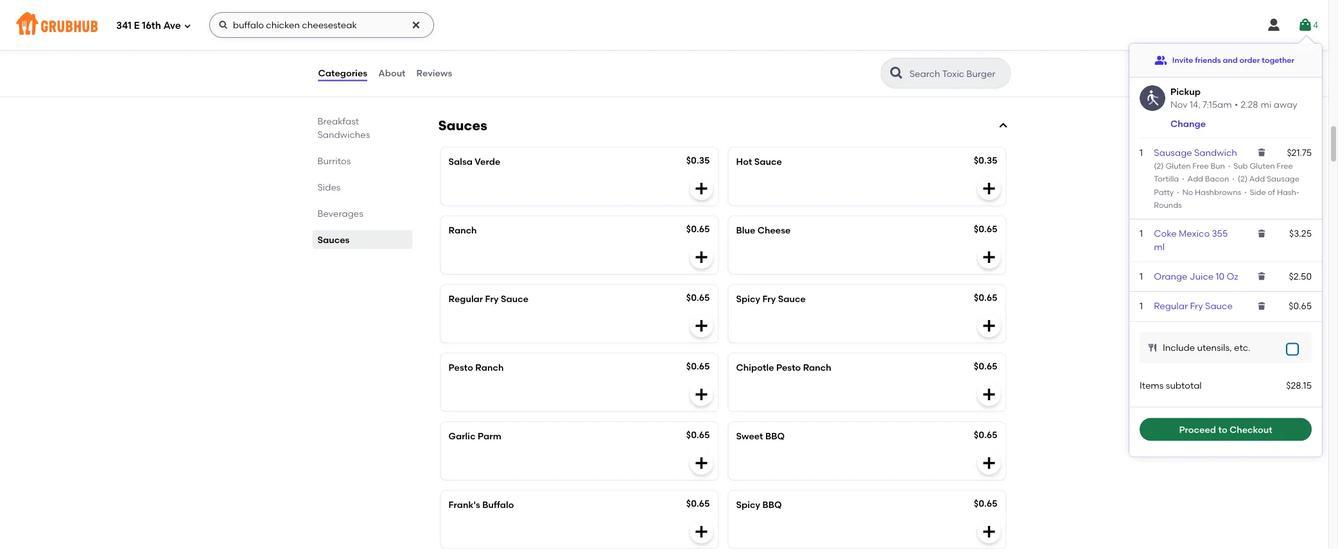 Task type: describe. For each thing, give the bounding box(es) containing it.
away
[[1274, 99, 1298, 110]]

4 button
[[1298, 13, 1319, 37]]

blue
[[736, 225, 756, 236]]

garlic parm
[[449, 431, 502, 442]]

svg image inside sauces "button"
[[998, 121, 1009, 131]]

regular fry sauce link
[[1154, 301, 1233, 312]]

Search Toxic Burger search field
[[908, 67, 1007, 80]]

ave
[[163, 20, 181, 32]]

1 for sausage
[[1140, 147, 1143, 158]]

of
[[1268, 188, 1276, 197]]

tortilla
[[1154, 174, 1179, 184]]

ml
[[1154, 241, 1165, 252]]

change
[[1171, 118, 1206, 129]]

∙ for bacon
[[1181, 174, 1186, 184]]

salsa
[[449, 156, 473, 167]]

tooltip containing pickup
[[1130, 36, 1322, 457]]

hash-
[[1277, 188, 1300, 197]]

0 vertical spatial (
[[1154, 161, 1157, 171]]

sweet
[[736, 431, 763, 442]]

7:15am
[[1203, 99, 1232, 110]]

svg image inside 4 "button"
[[1298, 17, 1313, 33]]

beverages
[[318, 208, 363, 219]]

$0.65 for pesto ranch
[[686, 361, 710, 372]]

pickup icon image
[[1140, 85, 1166, 111]]

breakfast sandwiches
[[318, 116, 370, 140]]

355
[[1212, 228, 1228, 239]]

parm
[[478, 431, 502, 442]]

341 e 16th ave
[[116, 20, 181, 32]]

invite
[[1173, 55, 1194, 65]]

coke mexico 355 ml
[[1154, 228, 1228, 252]]

1 horizontal spatial fry
[[763, 294, 776, 305]]

mi
[[1261, 99, 1272, 110]]

side
[[1250, 188, 1266, 197]]

add sausage patty
[[1154, 174, 1300, 197]]

1 horizontal spatial regular fry sauce
[[1154, 301, 1233, 312]]

dasani water 20 oz image
[[622, 8, 718, 91]]

sauces inside tab
[[318, 234, 350, 245]]

frank's buffalo
[[449, 500, 514, 511]]

0 horizontal spatial fry
[[485, 294, 499, 305]]

include
[[1163, 342, 1195, 353]]

beverages tab
[[318, 207, 408, 220]]

about
[[378, 68, 406, 79]]

sauces inside "button"
[[438, 118, 487, 134]]

2.28
[[1241, 99, 1259, 110]]

∙ down ∙ ( 2 )
[[1242, 188, 1250, 197]]

about button
[[378, 50, 406, 96]]

categories button
[[318, 50, 368, 96]]

spicy bbq
[[736, 500, 782, 511]]

sausage inside add sausage patty
[[1267, 174, 1300, 184]]

sausage sandwich link
[[1154, 147, 1238, 158]]

frank's
[[449, 500, 480, 511]]

sides
[[318, 182, 341, 193]]

1 horizontal spatial regular
[[1154, 301, 1188, 312]]

reviews
[[417, 68, 452, 79]]

pickup
[[1171, 86, 1201, 97]]

items subtotal
[[1140, 380, 1202, 391]]

$21.75
[[1287, 147, 1312, 158]]

buffalo
[[483, 500, 514, 511]]

salsa verde
[[449, 156, 501, 167]]

∙ for hashbrowns
[[1176, 188, 1181, 197]]

chipotle pesto ranch
[[736, 363, 832, 374]]

side of hash- rounds
[[1154, 188, 1300, 210]]

$0.65 for regular fry sauce
[[686, 293, 710, 304]]

( 2 ) gluten free bun
[[1154, 161, 1225, 171]]

0 horizontal spatial regular fry sauce
[[449, 294, 529, 305]]

bun
[[1211, 161, 1225, 171]]

hot
[[736, 156, 752, 167]]

1 gluten from the left
[[1166, 161, 1191, 171]]

coke mexico 355 ml link
[[1154, 228, 1228, 252]]

verde
[[475, 156, 501, 167]]

1 horizontal spatial 2
[[1241, 174, 1245, 184]]

4
[[1313, 19, 1319, 30]]

0 horizontal spatial sausage
[[1154, 147, 1192, 158]]

sub
[[1234, 161, 1248, 171]]

$0.65 for spicy bbq
[[974, 499, 998, 510]]

1 for orange
[[1140, 271, 1143, 282]]

$28.15
[[1287, 380, 1312, 391]]

$2.50
[[1289, 271, 1312, 282]]

$0.65 for frank's buffalo
[[686, 499, 710, 510]]

1 horizontal spatial )
[[1245, 174, 1248, 184]]

sandwiches
[[318, 129, 370, 140]]

$0.65 for garlic parm
[[686, 430, 710, 441]]

orange
[[1154, 271, 1188, 282]]

∙ for 2
[[1231, 174, 1236, 184]]

sub gluten free tortilla
[[1154, 161, 1293, 184]]

patty
[[1154, 188, 1174, 197]]

10
[[1216, 271, 1225, 282]]

categories
[[318, 68, 367, 79]]

1 free from the left
[[1193, 161, 1209, 171]]

change button
[[1171, 117, 1206, 130]]

hot sauce
[[736, 156, 782, 167]]

garlic
[[449, 431, 476, 442]]



Task type: vqa. For each thing, say whether or not it's contained in the screenshot.
"Add Sausage Patty"
yes



Task type: locate. For each thing, give the bounding box(es) containing it.
$0.35 for salsa verde
[[686, 155, 710, 166]]

0 vertical spatial bbq
[[766, 431, 785, 442]]

mexico
[[1179, 228, 1210, 239]]

1 horizontal spatial (
[[1238, 174, 1241, 184]]

add inside add sausage patty
[[1250, 174, 1265, 184]]

0 horizontal spatial free
[[1193, 161, 1209, 171]]

∙ down sub
[[1231, 174, 1236, 184]]

to
[[1219, 424, 1228, 435]]

1 horizontal spatial pesto
[[776, 363, 801, 374]]

burritos tab
[[318, 154, 408, 168]]

bbq for spicy bbq
[[763, 500, 782, 511]]

1 vertical spatial spicy
[[736, 500, 760, 511]]

∙ no hashbrowns
[[1174, 188, 1242, 197]]

1 $0.35 from the left
[[686, 155, 710, 166]]

$0.65 for blue cheese
[[974, 224, 998, 235]]

1 left regular fry sauce link
[[1140, 301, 1143, 312]]

∙ add bacon
[[1179, 174, 1230, 184]]

orange juice 10 oz
[[1154, 271, 1239, 282]]

sauce
[[754, 156, 782, 167], [501, 294, 529, 305], [778, 294, 806, 305], [1206, 301, 1233, 312]]

hashbrowns
[[1195, 188, 1242, 197]]

pesto ranch
[[449, 363, 504, 374]]

etc.
[[1234, 342, 1251, 353]]

spicy for spicy bbq
[[736, 500, 760, 511]]

chipotle
[[736, 363, 774, 374]]

1 horizontal spatial sauces
[[438, 118, 487, 134]]

1 left coke
[[1140, 228, 1143, 239]]

1 for regular
[[1140, 301, 1143, 312]]

add up side
[[1250, 174, 1265, 184]]

0 vertical spatial )
[[1161, 161, 1164, 171]]

1 vertical spatial (
[[1238, 174, 1241, 184]]

2 spicy from the top
[[736, 500, 760, 511]]

sauces button
[[436, 117, 1011, 135]]

$0.35 for hot sauce
[[974, 155, 998, 166]]

Search for food, convenience, alcohol... search field
[[209, 12, 434, 38]]

$0.65 for spicy fry sauce
[[974, 293, 998, 304]]

search icon image
[[889, 66, 905, 81]]

bbq for sweet bbq
[[766, 431, 785, 442]]

2 up tortilla
[[1157, 161, 1161, 171]]

0 horizontal spatial (
[[1154, 161, 1157, 171]]

sides tab
[[318, 180, 408, 194]]

reviews button
[[416, 50, 453, 96]]

and
[[1223, 55, 1238, 65]]

0 vertical spatial sauces
[[438, 118, 487, 134]]

1 for coke
[[1140, 228, 1143, 239]]

0 horizontal spatial gluten
[[1166, 161, 1191, 171]]

sauces tab
[[318, 233, 408, 247]]

gluten inside the sub gluten free tortilla
[[1250, 161, 1275, 171]]

oz
[[1227, 271, 1239, 282]]

svg image
[[1298, 17, 1313, 33], [184, 22, 191, 30], [998, 121, 1009, 131], [694, 181, 709, 197], [982, 181, 997, 197], [694, 250, 709, 265], [982, 250, 997, 265], [1257, 271, 1267, 282], [1148, 343, 1158, 353], [694, 387, 709, 403], [982, 387, 997, 403], [694, 525, 709, 540]]

$3.25
[[1290, 228, 1312, 239]]

2 pesto from the left
[[776, 363, 801, 374]]

free
[[1193, 161, 1209, 171], [1277, 161, 1293, 171]]

341
[[116, 20, 132, 32]]

2
[[1157, 161, 1161, 171], [1241, 174, 1245, 184]]

1 vertical spatial sauces
[[318, 234, 350, 245]]

1 pesto from the left
[[449, 363, 473, 374]]

proceed to checkout
[[1179, 424, 1273, 435]]

orange juice 10 oz link
[[1154, 271, 1239, 282]]

gluten
[[1166, 161, 1191, 171], [1250, 161, 1275, 171]]

∙ up ∙ ( 2 )
[[1225, 161, 1234, 171]]

utensils,
[[1197, 342, 1232, 353]]

$0.65
[[686, 224, 710, 235], [974, 224, 998, 235], [686, 293, 710, 304], [974, 293, 998, 304], [1289, 301, 1312, 312], [686, 361, 710, 372], [974, 361, 998, 372], [686, 430, 710, 441], [974, 430, 998, 441], [686, 499, 710, 510], [974, 499, 998, 510]]

main navigation navigation
[[0, 0, 1329, 50]]

0 horizontal spatial add
[[1188, 174, 1204, 184]]

0 horizontal spatial $0.35
[[686, 155, 710, 166]]

1 vertical spatial )
[[1245, 174, 1248, 184]]

$0.65 for sweet bbq
[[974, 430, 998, 441]]

0 horizontal spatial regular
[[449, 294, 483, 305]]

1
[[1140, 147, 1143, 158], [1140, 228, 1143, 239], [1140, 271, 1143, 282], [1140, 301, 1143, 312]]

1 add from the left
[[1188, 174, 1204, 184]]

free inside the sub gluten free tortilla
[[1277, 161, 1293, 171]]

people icon image
[[1155, 54, 1168, 67]]

add
[[1188, 174, 1204, 184], [1250, 174, 1265, 184]]

subtotal
[[1166, 380, 1202, 391]]

sauces down beverages
[[318, 234, 350, 245]]

) up tortilla
[[1161, 161, 1164, 171]]

1 left sausage sandwich
[[1140, 147, 1143, 158]]

sausage up the hash-
[[1267, 174, 1300, 184]]

1 horizontal spatial $0.35
[[974, 155, 998, 166]]

) down sub
[[1245, 174, 1248, 184]]

1 horizontal spatial add
[[1250, 174, 1265, 184]]

invite friends and order together
[[1173, 55, 1295, 65]]

breakfast sandwiches tab
[[318, 114, 408, 141]]

proceed
[[1179, 424, 1216, 435]]

2 free from the left
[[1277, 161, 1293, 171]]

16th
[[142, 20, 161, 32]]

no
[[1183, 188, 1193, 197]]

proceed to checkout button
[[1140, 418, 1312, 442]]

rounds
[[1154, 201, 1182, 210]]

0 vertical spatial sausage
[[1154, 147, 1192, 158]]

sausage up ( 2 ) gluten free bun
[[1154, 147, 1192, 158]]

free down $21.75
[[1277, 161, 1293, 171]]

sauces
[[438, 118, 487, 134], [318, 234, 350, 245]]

ranch
[[449, 225, 477, 236], [475, 363, 504, 374], [803, 363, 832, 374]]

include utensils, etc.
[[1163, 342, 1251, 353]]

$0.65 for ranch
[[686, 224, 710, 235]]

pickup nov 14, 7:15am • 2.28 mi away
[[1171, 86, 1298, 110]]

spicy for spicy fry sauce
[[736, 294, 760, 305]]

checkout
[[1230, 424, 1273, 435]]

1 horizontal spatial free
[[1277, 161, 1293, 171]]

e
[[134, 20, 140, 32]]

∙ up no
[[1181, 174, 1186, 184]]

•
[[1235, 99, 1238, 110]]

$0.65 for chipotle pesto ranch
[[974, 361, 998, 372]]

sauces up salsa
[[438, 118, 487, 134]]

0 vertical spatial 2
[[1157, 161, 1161, 171]]

sausage
[[1154, 147, 1192, 158], [1267, 174, 1300, 184]]

breakfast
[[318, 116, 359, 127]]

bacon
[[1205, 174, 1230, 184]]

1 horizontal spatial gluten
[[1250, 161, 1275, 171]]

add down ( 2 ) gluten free bun
[[1188, 174, 1204, 184]]

friends
[[1195, 55, 1221, 65]]

bbq
[[766, 431, 785, 442], [763, 500, 782, 511]]

2 add from the left
[[1250, 174, 1265, 184]]

sweet bbq
[[736, 431, 785, 442]]

cheese
[[758, 225, 791, 236]]

)
[[1161, 161, 1164, 171], [1245, 174, 1248, 184]]

gluten up tortilla
[[1166, 161, 1191, 171]]

1 1 from the top
[[1140, 147, 1143, 158]]

∙ ( 2 )
[[1230, 174, 1250, 184]]

gluten right sub
[[1250, 161, 1275, 171]]

1 vertical spatial bbq
[[763, 500, 782, 511]]

blue cheese
[[736, 225, 791, 236]]

0 horizontal spatial pesto
[[449, 363, 473, 374]]

1 horizontal spatial sausage
[[1267, 174, 1300, 184]]

0 horizontal spatial )
[[1161, 161, 1164, 171]]

1 vertical spatial sausage
[[1267, 174, 1300, 184]]

2 down sub
[[1241, 174, 1245, 184]]

( down sub
[[1238, 174, 1241, 184]]

invite friends and order together button
[[1155, 49, 1295, 72]]

2 $0.35 from the left
[[974, 155, 998, 166]]

4 1 from the top
[[1140, 301, 1143, 312]]

0 vertical spatial spicy
[[736, 294, 760, 305]]

burritos
[[318, 155, 351, 166]]

1 left the 'orange' on the right of the page
[[1140, 271, 1143, 282]]

tooltip
[[1130, 36, 1322, 457]]

svg image
[[1266, 17, 1282, 33], [218, 20, 229, 30], [411, 20, 421, 30], [1257, 147, 1267, 158], [1257, 229, 1267, 239], [1257, 301, 1267, 311], [694, 319, 709, 334], [982, 319, 997, 334], [1289, 346, 1297, 353], [694, 456, 709, 471], [982, 456, 997, 471], [982, 525, 997, 540]]

1 vertical spatial 2
[[1241, 174, 1245, 184]]

0 horizontal spatial sauces
[[318, 234, 350, 245]]

2 gluten from the left
[[1250, 161, 1275, 171]]

coke
[[1154, 228, 1177, 239]]

2 1 from the top
[[1140, 228, 1143, 239]]

sandwich
[[1195, 147, 1238, 158]]

1 spicy from the top
[[736, 294, 760, 305]]

∙ left no
[[1176, 188, 1181, 197]]

spicy fry sauce
[[736, 294, 806, 305]]

free up ∙ add bacon
[[1193, 161, 1209, 171]]

sausage sandwich
[[1154, 147, 1238, 158]]

( up tortilla
[[1154, 161, 1157, 171]]

0 horizontal spatial 2
[[1157, 161, 1161, 171]]

order
[[1240, 55, 1260, 65]]

(
[[1154, 161, 1157, 171], [1238, 174, 1241, 184]]

regular fry sauce
[[449, 294, 529, 305], [1154, 301, 1233, 312]]

together
[[1262, 55, 1295, 65]]

items
[[1140, 380, 1164, 391]]

2 horizontal spatial fry
[[1190, 301, 1203, 312]]

3 1 from the top
[[1140, 271, 1143, 282]]

nov
[[1171, 99, 1188, 110]]



